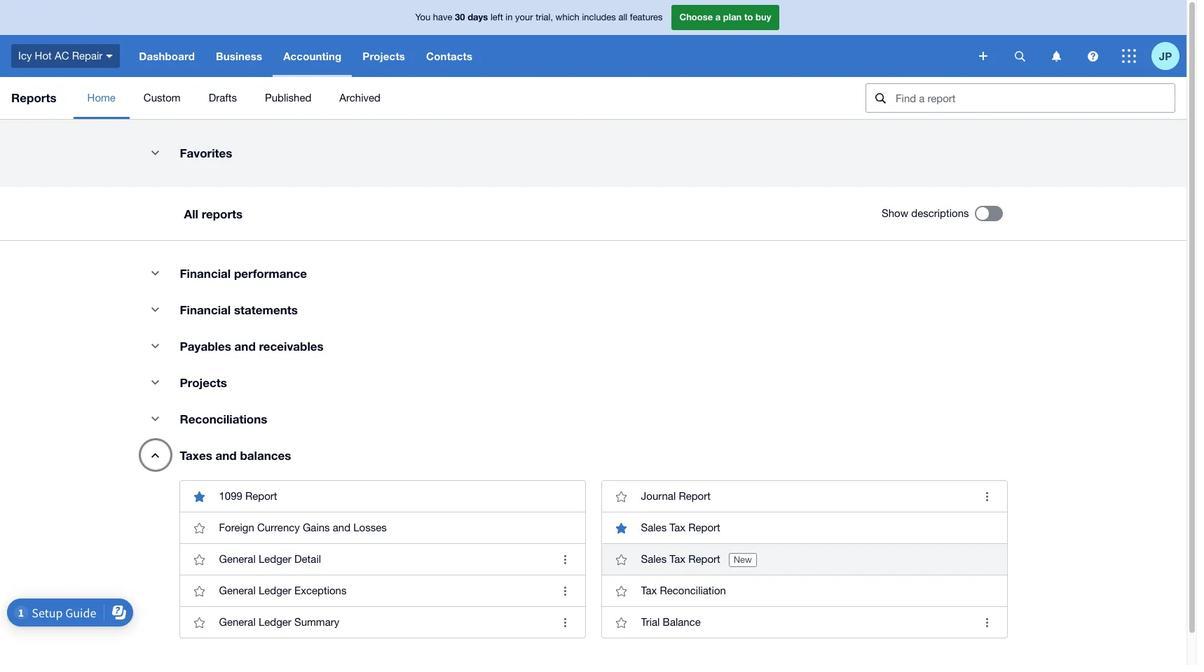 Task type: describe. For each thing, give the bounding box(es) containing it.
foreign
[[219, 522, 254, 534]]

ac
[[55, 50, 69, 61]]

menu containing home
[[73, 77, 854, 119]]

all
[[618, 12, 627, 23]]

show
[[882, 207, 908, 219]]

statements
[[234, 303, 298, 317]]

jp
[[1159, 49, 1172, 62]]

report right journal
[[679, 491, 711, 502]]

losses
[[353, 522, 387, 534]]

published link
[[251, 77, 325, 119]]

foreign currency gains and losses
[[219, 522, 387, 534]]

left
[[491, 12, 503, 23]]

expand report group image
[[141, 442, 169, 470]]

collapse report group image for payables and receivables
[[141, 332, 169, 360]]

1099 report
[[219, 491, 277, 502]]

journal
[[641, 491, 676, 502]]

more options image for journal report
[[973, 483, 1001, 511]]

collapse report group image for financial statements
[[141, 296, 169, 324]]

accounting button
[[273, 35, 352, 77]]

ledger for exceptions
[[259, 585, 291, 597]]

favorite image for trial balance
[[607, 609, 635, 637]]

contacts
[[426, 50, 473, 62]]

and inside foreign currency gains and losses link
[[333, 522, 350, 534]]

features
[[630, 12, 663, 23]]

1 vertical spatial projects
[[180, 376, 227, 390]]

new
[[734, 555, 752, 566]]

all
[[184, 206, 198, 221]]

trial balance
[[641, 617, 701, 629]]

taxes and balances
[[180, 449, 291, 463]]

favorite image for tax reconciliation
[[607, 577, 635, 606]]

report right 1099
[[245, 491, 277, 502]]

choose
[[679, 11, 713, 23]]

favorite image for general ledger detail
[[185, 546, 213, 574]]

a
[[715, 11, 721, 23]]

repair
[[72, 50, 103, 61]]

collapse report group image for reconciliations
[[141, 405, 169, 433]]

you
[[415, 12, 430, 23]]

projects button
[[352, 35, 416, 77]]

favorite image for general ledger exceptions
[[185, 577, 213, 606]]

projects inside popup button
[[363, 50, 405, 62]]

currency
[[257, 522, 300, 534]]

general ledger detail
[[219, 554, 321, 566]]

financial statements
[[180, 303, 298, 317]]

you have 30 days left in your trial, which includes all features
[[415, 11, 663, 23]]

banner containing jp
[[0, 0, 1186, 77]]

archived link
[[325, 77, 395, 119]]

1099 report link
[[180, 481, 585, 512]]

home link
[[73, 77, 130, 119]]

more options image for trial balance
[[973, 609, 1001, 637]]

svg image inside icy hot ac repair popup button
[[106, 54, 113, 58]]

collapse report group image for favorites
[[141, 139, 169, 167]]

tax inside sales tax report link
[[670, 522, 685, 534]]

payables
[[180, 339, 231, 354]]

receivables
[[259, 339, 324, 354]]

journal report
[[641, 491, 711, 502]]

gains
[[303, 522, 330, 534]]

contacts button
[[416, 35, 483, 77]]

accounting
[[283, 50, 342, 62]]

show descriptions
[[882, 207, 969, 219]]

balances
[[240, 449, 291, 463]]

reconciliation
[[660, 585, 726, 597]]

Find a report text field
[[894, 84, 1175, 112]]

30
[[455, 11, 465, 23]]

to
[[744, 11, 753, 23]]

custom link
[[130, 77, 195, 119]]

navigation inside 'banner'
[[128, 35, 969, 77]]



Task type: vqa. For each thing, say whether or not it's contained in the screenshot.
the leftmost svg icon
yes



Task type: locate. For each thing, give the bounding box(es) containing it.
ledger
[[259, 554, 291, 566], [259, 585, 291, 597], [259, 617, 291, 629]]

2 sales tax report from the top
[[641, 554, 720, 566]]

have
[[433, 12, 452, 23]]

favorite image
[[607, 483, 635, 511], [185, 546, 213, 574], [185, 577, 213, 606], [607, 577, 635, 606], [185, 609, 213, 637], [607, 609, 635, 637]]

tax up tax reconciliation at the bottom right of page
[[670, 554, 685, 566]]

custom
[[144, 92, 181, 104]]

1 horizontal spatial projects
[[363, 50, 405, 62]]

1 ledger from the top
[[259, 554, 291, 566]]

favorite image inside foreign currency gains and losses link
[[185, 514, 213, 542]]

and down financial statements
[[234, 339, 256, 354]]

2 sales from the top
[[641, 554, 667, 566]]

favorite image for journal report
[[607, 483, 635, 511]]

0 vertical spatial sales
[[641, 522, 667, 534]]

more options image
[[551, 546, 579, 574]]

performance
[[234, 266, 307, 281]]

2 financial from the top
[[180, 303, 231, 317]]

reports
[[202, 206, 243, 221]]

favorites
[[180, 146, 232, 160]]

archived
[[339, 92, 381, 104]]

collapse report group image for financial performance
[[141, 259, 169, 287]]

and right gains
[[333, 522, 350, 534]]

foreign currency gains and losses link
[[180, 512, 585, 544]]

2 vertical spatial ledger
[[259, 617, 291, 629]]

general
[[219, 554, 256, 566], [219, 585, 256, 597], [219, 617, 256, 629]]

projects
[[363, 50, 405, 62], [180, 376, 227, 390]]

1 vertical spatial financial
[[180, 303, 231, 317]]

2 vertical spatial general
[[219, 617, 256, 629]]

sales tax report up tax reconciliation at the bottom right of page
[[641, 554, 720, 566]]

trial
[[641, 617, 660, 629]]

financial performance
[[180, 266, 307, 281]]

general ledger summary link
[[180, 607, 585, 638]]

1 vertical spatial sales
[[641, 554, 667, 566]]

general ledger exceptions
[[219, 585, 347, 597]]

None field
[[866, 83, 1175, 113]]

sales down journal
[[641, 522, 667, 534]]

icy hot ac repair
[[18, 50, 103, 61]]

favorite image inside tax reconciliation "link"
[[607, 577, 635, 606]]

journal report link
[[602, 481, 1007, 512]]

published
[[265, 92, 311, 104]]

choose a plan to buy
[[679, 11, 771, 23]]

1 financial from the top
[[180, 266, 231, 281]]

1 vertical spatial sales tax report
[[641, 554, 720, 566]]

0 vertical spatial and
[[234, 339, 256, 354]]

2 general from the top
[[219, 585, 256, 597]]

1 vertical spatial collapse report group image
[[141, 369, 169, 397]]

report up reconciliation
[[688, 554, 720, 566]]

sales up tax reconciliation at the bottom right of page
[[641, 554, 667, 566]]

sales inside sales tax report link
[[641, 522, 667, 534]]

3 general from the top
[[219, 617, 256, 629]]

1 collapse report group image from the top
[[141, 139, 169, 167]]

plan
[[723, 11, 742, 23]]

2 ledger from the top
[[259, 585, 291, 597]]

more options image inside trial balance "link"
[[973, 609, 1001, 637]]

2 collapse report group image from the top
[[141, 369, 169, 397]]

1 sales tax report from the top
[[641, 522, 720, 534]]

general for general ledger summary
[[219, 617, 256, 629]]

navigation
[[128, 35, 969, 77]]

menu
[[73, 77, 854, 119]]

sales tax report
[[641, 522, 720, 534], [641, 554, 720, 566]]

sales tax report down journal report at the right
[[641, 522, 720, 534]]

in
[[506, 12, 513, 23]]

general ledger exceptions link
[[180, 575, 585, 607]]

summary
[[294, 617, 339, 629]]

general down the general ledger exceptions
[[219, 617, 256, 629]]

ledger for detail
[[259, 554, 291, 566]]

taxes
[[180, 449, 212, 463]]

1099
[[219, 491, 242, 502]]

and for payables
[[234, 339, 256, 354]]

detail
[[294, 554, 321, 566]]

and right taxes
[[215, 449, 237, 463]]

trial,
[[536, 12, 553, 23]]

drafts
[[209, 92, 237, 104]]

includes
[[582, 12, 616, 23]]

descriptions
[[911, 207, 969, 219]]

1 vertical spatial general
[[219, 585, 256, 597]]

0 vertical spatial collapse report group image
[[141, 259, 169, 287]]

trial balance link
[[602, 607, 1007, 638]]

which
[[555, 12, 579, 23]]

ledger up general ledger summary at the left bottom of page
[[259, 585, 291, 597]]

financial for financial statements
[[180, 303, 231, 317]]

1 vertical spatial favorite image
[[607, 546, 635, 574]]

your
[[515, 12, 533, 23]]

4 collapse report group image from the top
[[141, 405, 169, 433]]

collapse report group image
[[141, 139, 169, 167], [141, 296, 169, 324], [141, 332, 169, 360], [141, 405, 169, 433]]

reports
[[11, 90, 56, 105]]

0 vertical spatial favorite image
[[185, 514, 213, 542]]

more options image
[[973, 483, 1001, 511], [551, 577, 579, 606], [551, 609, 579, 637], [973, 609, 1001, 637]]

0 horizontal spatial favorite image
[[185, 514, 213, 542]]

collapse report group image for projects
[[141, 369, 169, 397]]

2 vertical spatial and
[[333, 522, 350, 534]]

more options image for general ledger exceptions
[[551, 577, 579, 606]]

drafts link
[[195, 77, 251, 119]]

0 vertical spatial general
[[219, 554, 256, 566]]

more options image inside general ledger exceptions "link"
[[551, 577, 579, 606]]

1 vertical spatial and
[[215, 449, 237, 463]]

favorite image down remove favorite image
[[185, 514, 213, 542]]

sales
[[641, 522, 667, 534], [641, 554, 667, 566]]

2 vertical spatial tax
[[641, 585, 657, 597]]

general ledger detail link
[[180, 544, 585, 575]]

banner
[[0, 0, 1186, 77]]

general down general ledger detail
[[219, 585, 256, 597]]

0 vertical spatial tax
[[670, 522, 685, 534]]

buy
[[756, 11, 771, 23]]

icy
[[18, 50, 32, 61]]

balance
[[663, 617, 701, 629]]

0 vertical spatial ledger
[[259, 554, 291, 566]]

1 general from the top
[[219, 554, 256, 566]]

more options image inside general ledger summary link
[[551, 609, 579, 637]]

icy hot ac repair button
[[0, 35, 128, 77]]

2 collapse report group image from the top
[[141, 296, 169, 324]]

tax inside tax reconciliation "link"
[[641, 585, 657, 597]]

favorite image inside trial balance "link"
[[607, 609, 635, 637]]

more options image for general ledger summary
[[551, 609, 579, 637]]

financial up payables
[[180, 303, 231, 317]]

projects up archived
[[363, 50, 405, 62]]

svg image
[[1122, 49, 1136, 63], [1052, 51, 1061, 61], [1087, 51, 1098, 61], [979, 52, 987, 60], [106, 54, 113, 58]]

ledger inside "link"
[[259, 585, 291, 597]]

tax down journal report at the right
[[670, 522, 685, 534]]

and for taxes
[[215, 449, 237, 463]]

0 vertical spatial projects
[[363, 50, 405, 62]]

dashboard link
[[128, 35, 205, 77]]

remove favorite image
[[185, 483, 213, 511]]

general inside "link"
[[219, 585, 256, 597]]

report down journal report at the right
[[688, 522, 720, 534]]

1 vertical spatial tax
[[670, 554, 685, 566]]

reconciliations
[[180, 412, 267, 427]]

sales tax report link
[[602, 512, 1007, 544]]

1 sales from the top
[[641, 522, 667, 534]]

1 collapse report group image from the top
[[141, 259, 169, 287]]

collapse report group image
[[141, 259, 169, 287], [141, 369, 169, 397]]

favorite image inside general ledger exceptions "link"
[[185, 577, 213, 606]]

payables and receivables
[[180, 339, 324, 354]]

general for general ledger exceptions
[[219, 585, 256, 597]]

1 horizontal spatial favorite image
[[607, 546, 635, 574]]

0 vertical spatial sales tax report
[[641, 522, 720, 534]]

projects down payables
[[180, 376, 227, 390]]

business
[[216, 50, 262, 62]]

dashboard
[[139, 50, 195, 62]]

ledger down currency
[[259, 554, 291, 566]]

favorite image inside general ledger summary link
[[185, 609, 213, 637]]

3 ledger from the top
[[259, 617, 291, 629]]

and
[[234, 339, 256, 354], [215, 449, 237, 463], [333, 522, 350, 534]]

favorite image down remove favorite icon
[[607, 546, 635, 574]]

financial up financial statements
[[180, 266, 231, 281]]

all reports
[[184, 206, 243, 221]]

1 vertical spatial ledger
[[259, 585, 291, 597]]

0 vertical spatial financial
[[180, 266, 231, 281]]

tax reconciliation
[[641, 585, 726, 597]]

jp button
[[1151, 35, 1186, 77]]

remove favorite image
[[607, 514, 635, 542]]

business button
[[205, 35, 273, 77]]

3 collapse report group image from the top
[[141, 332, 169, 360]]

more options image inside journal report link
[[973, 483, 1001, 511]]

favorite image inside journal report link
[[607, 483, 635, 511]]

ledger for summary
[[259, 617, 291, 629]]

home
[[87, 92, 116, 104]]

favorite image for general ledger summary
[[185, 609, 213, 637]]

general for general ledger detail
[[219, 554, 256, 566]]

favorite image
[[185, 514, 213, 542], [607, 546, 635, 574]]

ledger down the general ledger exceptions
[[259, 617, 291, 629]]

tax up trial
[[641, 585, 657, 597]]

financial for financial performance
[[180, 266, 231, 281]]

exceptions
[[294, 585, 347, 597]]

0 horizontal spatial projects
[[180, 376, 227, 390]]

tax
[[670, 522, 685, 534], [670, 554, 685, 566], [641, 585, 657, 597]]

hot
[[35, 50, 52, 61]]

tax reconciliation link
[[602, 575, 1007, 607]]

general down foreign at the bottom left of page
[[219, 554, 256, 566]]

svg image
[[1014, 51, 1025, 61]]

days
[[468, 11, 488, 23]]

navigation containing dashboard
[[128, 35, 969, 77]]

general ledger summary
[[219, 617, 339, 629]]



